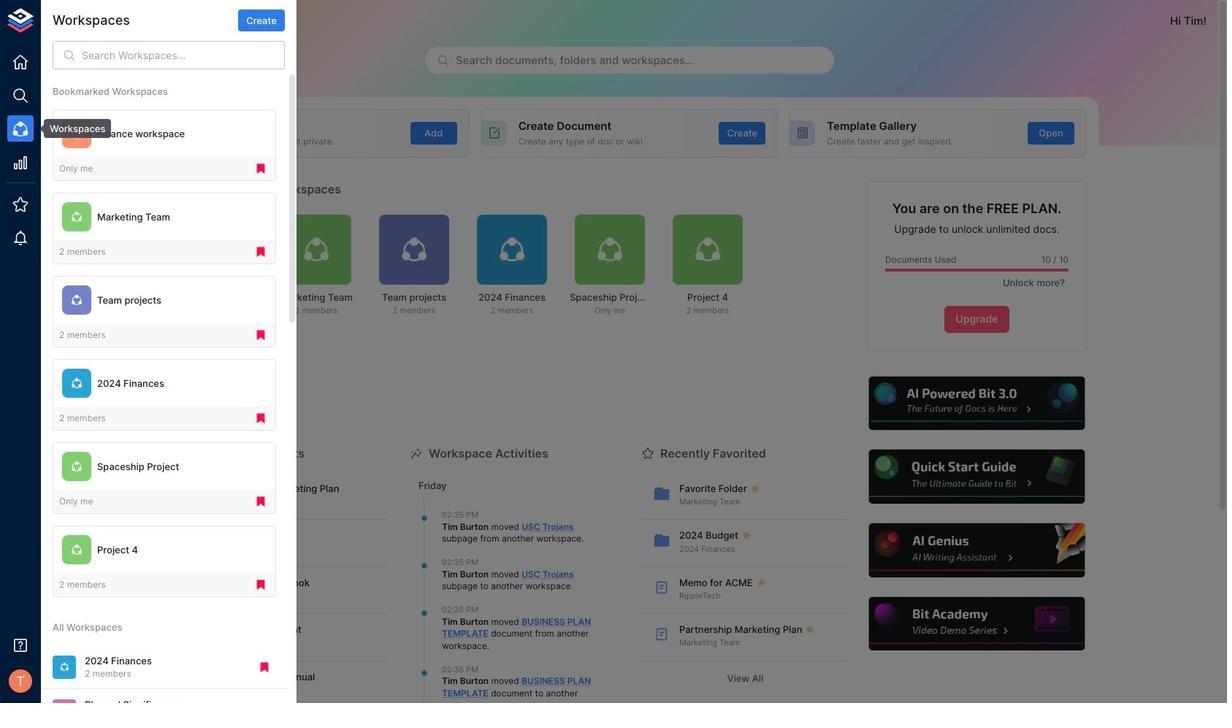 Task type: locate. For each thing, give the bounding box(es) containing it.
remove bookmark image
[[254, 495, 267, 509], [258, 661, 271, 674]]

2 remove bookmark image from the top
[[254, 246, 267, 259]]

4 remove bookmark image from the top
[[254, 412, 267, 425]]

1 help image from the top
[[867, 375, 1087, 432]]

remove bookmark image
[[254, 162, 267, 175], [254, 246, 267, 259], [254, 329, 267, 342], [254, 412, 267, 425], [254, 579, 267, 592]]

tooltip
[[34, 119, 111, 138]]

help image
[[867, 375, 1087, 432], [867, 448, 1087, 506], [867, 522, 1087, 580], [867, 595, 1087, 653]]

Search Workspaces... text field
[[82, 41, 285, 69]]

5 remove bookmark image from the top
[[254, 579, 267, 592]]

0 vertical spatial remove bookmark image
[[254, 495, 267, 509]]



Task type: vqa. For each thing, say whether or not it's contained in the screenshot.
Settings link
no



Task type: describe. For each thing, give the bounding box(es) containing it.
3 help image from the top
[[867, 522, 1087, 580]]

1 vertical spatial remove bookmark image
[[258, 661, 271, 674]]

2 help image from the top
[[867, 448, 1087, 506]]

3 remove bookmark image from the top
[[254, 329, 267, 342]]

4 help image from the top
[[867, 595, 1087, 653]]

1 remove bookmark image from the top
[[254, 162, 267, 175]]



